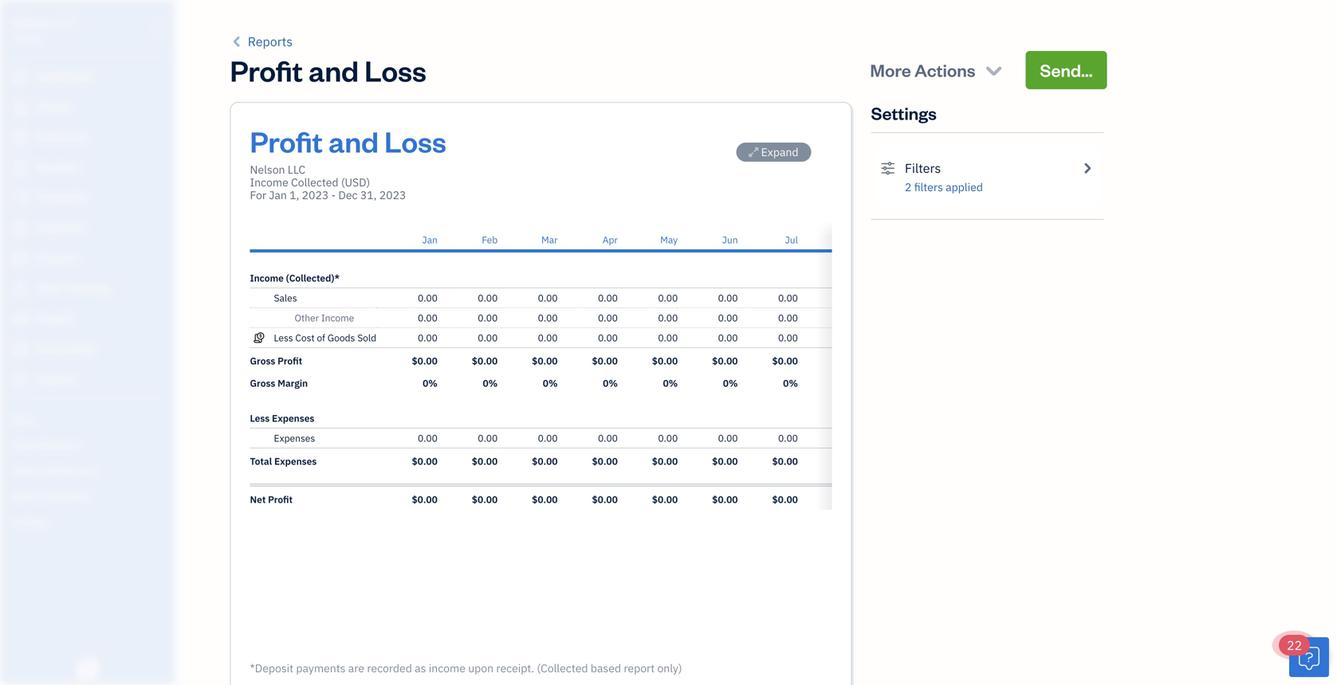 Task type: locate. For each thing, give the bounding box(es) containing it.
2 gross from the top
[[250, 377, 275, 390]]

and for profit and loss nelson llc income collected (usd) for jan 1, 2023 - dec 31, 2023
[[329, 122, 379, 160]]

1 vertical spatial loss
[[384, 122, 446, 160]]

0 vertical spatial jan
[[269, 188, 287, 203]]

loss for profit and loss
[[365, 51, 426, 89]]

*deposit payments are recorded as income upon receipt. (collected based report only)
[[250, 661, 682, 676]]

less down gross margin
[[250, 412, 270, 425]]

and inside profit and loss nelson llc income collected (usd) for jan 1, 2023 - dec 31, 2023
[[329, 122, 379, 160]]

income (collected)*
[[250, 272, 340, 285]]

and for profit and loss
[[309, 51, 359, 89]]

0 vertical spatial expenses
[[272, 412, 314, 425]]

of
[[317, 332, 325, 344]]

1 horizontal spatial jan
[[422, 234, 438, 246]]

as
[[415, 661, 426, 676]]

gross margin
[[250, 377, 308, 390]]

feb
[[482, 234, 498, 246]]

expenses down margin on the left bottom of the page
[[272, 412, 314, 425]]

0 horizontal spatial 2023
[[302, 188, 329, 203]]

less expenses
[[250, 412, 314, 425]]

1 2023 from the left
[[302, 188, 329, 203]]

based
[[591, 661, 621, 676]]

llc inside the nelson llc owner
[[56, 14, 77, 31]]

0 horizontal spatial jan
[[269, 188, 287, 203]]

7 0% from the left
[[783, 377, 798, 390]]

0 horizontal spatial less
[[250, 412, 270, 425]]

nelson
[[13, 14, 53, 31], [250, 162, 285, 177]]

2023 right 31,
[[379, 188, 406, 203]]

actions
[[915, 59, 975, 81]]

2 vertical spatial expenses
[[274, 455, 317, 468]]

expenses right total
[[274, 455, 317, 468]]

0.00
[[418, 292, 438, 305], [478, 292, 498, 305], [538, 292, 558, 305], [598, 292, 618, 305], [658, 292, 678, 305], [718, 292, 738, 305], [778, 292, 798, 305], [838, 292, 858, 305], [418, 312, 438, 325], [478, 312, 498, 325], [538, 312, 558, 325], [598, 312, 618, 325], [658, 312, 678, 325], [718, 312, 738, 325], [778, 312, 798, 325], [838, 312, 858, 325], [418, 332, 438, 344], [478, 332, 498, 344], [538, 332, 558, 344], [598, 332, 618, 344], [658, 332, 678, 344], [718, 332, 738, 344], [778, 332, 798, 344], [838, 332, 858, 344], [418, 432, 438, 445], [478, 432, 498, 445], [538, 432, 558, 445], [598, 432, 618, 445], [658, 432, 678, 445], [718, 432, 738, 445], [778, 432, 798, 445], [838, 432, 858, 445]]

1 horizontal spatial 2023
[[379, 188, 406, 203]]

more
[[870, 59, 911, 81]]

money image
[[10, 312, 30, 328]]

0%
[[423, 377, 438, 390], [483, 377, 498, 390], [543, 377, 558, 390], [603, 377, 618, 390], [663, 377, 678, 390], [723, 377, 738, 390], [783, 377, 798, 390], [843, 377, 858, 390]]

estimate image
[[10, 130, 30, 146]]

applied
[[946, 180, 983, 195]]

main element
[[0, 0, 215, 686]]

income inside profit and loss nelson llc income collected (usd) for jan 1, 2023 - dec 31, 2023
[[250, 175, 288, 190]]

gross for gross margin
[[250, 377, 275, 390]]

jan
[[269, 188, 287, 203], [422, 234, 438, 246]]

2 0% from the left
[[483, 377, 498, 390]]

income up the goods
[[321, 312, 354, 325]]

0 horizontal spatial llc
[[56, 14, 77, 31]]

reports
[[248, 33, 293, 50]]

less left cost
[[274, 332, 293, 344]]

2 2023 from the left
[[379, 188, 406, 203]]

1 gross from the top
[[250, 355, 275, 368]]

sales
[[274, 292, 297, 305]]

$0.00
[[412, 355, 438, 368], [472, 355, 498, 368], [532, 355, 558, 368], [592, 355, 618, 368], [652, 355, 678, 368], [712, 355, 738, 368], [772, 355, 798, 368], [832, 355, 858, 368], [412, 455, 438, 468], [472, 455, 498, 468], [532, 455, 558, 468], [592, 455, 618, 468], [652, 455, 678, 468], [712, 455, 738, 468], [772, 455, 798, 468], [832, 455, 858, 468], [412, 494, 438, 506], [472, 494, 498, 506], [532, 494, 558, 506], [592, 494, 618, 506], [652, 494, 678, 506], [712, 494, 738, 506], [772, 494, 798, 506], [832, 494, 858, 506]]

8 0% from the left
[[843, 377, 858, 390]]

profit and loss nelson llc income collected (usd) for jan 1, 2023 - dec 31, 2023
[[250, 122, 446, 203]]

expenses for less expenses
[[272, 412, 314, 425]]

invoice image
[[10, 160, 30, 176]]

expenses
[[272, 412, 314, 425], [274, 432, 315, 445], [274, 455, 317, 468]]

1 vertical spatial gross
[[250, 377, 275, 390]]

2023 left the -
[[302, 188, 329, 203]]

1 horizontal spatial less
[[274, 332, 293, 344]]

profit up margin on the left bottom of the page
[[278, 355, 302, 368]]

22 button
[[1279, 635, 1329, 678]]

income left 1,
[[250, 175, 288, 190]]

profit
[[230, 51, 303, 89], [250, 122, 323, 160], [278, 355, 302, 368], [268, 494, 293, 506]]

and
[[309, 51, 359, 89], [329, 122, 379, 160]]

(collected)*
[[286, 272, 340, 285]]

profit inside profit and loss nelson llc income collected (usd) for jan 1, 2023 - dec 31, 2023
[[250, 122, 323, 160]]

gross
[[250, 355, 275, 368], [250, 377, 275, 390]]

31,
[[360, 188, 377, 203]]

jan left feb
[[422, 234, 438, 246]]

jan inside profit and loss nelson llc income collected (usd) for jan 1, 2023 - dec 31, 2023
[[269, 188, 287, 203]]

gross up gross margin
[[250, 355, 275, 368]]

more actions button
[[856, 51, 1019, 89]]

0 vertical spatial income
[[250, 175, 288, 190]]

*deposit
[[250, 661, 293, 676]]

items and services image
[[12, 464, 171, 477]]

0 vertical spatial llc
[[56, 14, 77, 31]]

dashboard image
[[10, 69, 30, 85]]

chevronleft image
[[230, 32, 245, 51]]

loss
[[365, 51, 426, 89], [384, 122, 446, 160]]

expand image
[[749, 146, 758, 159]]

gross down gross profit
[[250, 377, 275, 390]]

0 vertical spatial nelson
[[13, 14, 53, 31]]

1 vertical spatial nelson
[[250, 162, 285, 177]]

reports button
[[230, 32, 293, 51]]

0 vertical spatial loss
[[365, 51, 426, 89]]

nelson up owner
[[13, 14, 53, 31]]

expenses down less expenses
[[274, 432, 315, 445]]

0 vertical spatial and
[[309, 51, 359, 89]]

nelson llc owner
[[13, 14, 77, 45]]

and up (usd)
[[329, 122, 379, 160]]

less
[[274, 332, 293, 344], [250, 412, 270, 425]]

nelson inside profit and loss nelson llc income collected (usd) for jan 1, 2023 - dec 31, 2023
[[250, 162, 285, 177]]

loss inside profit and loss nelson llc income collected (usd) for jan 1, 2023 - dec 31, 2023
[[384, 122, 446, 160]]

profit and loss
[[230, 51, 426, 89]]

recorded
[[367, 661, 412, 676]]

1,
[[290, 188, 299, 203]]

0 vertical spatial less
[[274, 332, 293, 344]]

and right reports button
[[309, 51, 359, 89]]

apr
[[603, 234, 618, 246]]

-
[[331, 188, 336, 203]]

income
[[250, 175, 288, 190], [250, 272, 284, 285], [321, 312, 354, 325]]

jan left 1,
[[269, 188, 287, 203]]

1 vertical spatial income
[[250, 272, 284, 285]]

0 horizontal spatial nelson
[[13, 14, 53, 31]]

project image
[[10, 251, 30, 267]]

chart image
[[10, 342, 30, 358]]

2023
[[302, 188, 329, 203], [379, 188, 406, 203]]

llc
[[56, 14, 77, 31], [288, 162, 305, 177]]

0 vertical spatial gross
[[250, 355, 275, 368]]

income up sales
[[250, 272, 284, 285]]

nelson up 'for'
[[250, 162, 285, 177]]

timer image
[[10, 281, 30, 297]]

may
[[660, 234, 678, 246]]

profit up collected
[[250, 122, 323, 160]]

1 vertical spatial llc
[[288, 162, 305, 177]]

less for less expenses
[[250, 412, 270, 425]]

1 horizontal spatial llc
[[288, 162, 305, 177]]

1 horizontal spatial nelson
[[250, 162, 285, 177]]

(usd)
[[341, 175, 370, 190]]

1 vertical spatial and
[[329, 122, 379, 160]]

more actions
[[870, 59, 975, 81]]

profit down reports
[[230, 51, 303, 89]]

2 filters applied
[[905, 180, 983, 195]]

margin
[[278, 377, 308, 390]]

gross for gross profit
[[250, 355, 275, 368]]

only)
[[657, 661, 682, 676]]

1 vertical spatial less
[[250, 412, 270, 425]]



Task type: vqa. For each thing, say whether or not it's contained in the screenshot.


Task type: describe. For each thing, give the bounding box(es) containing it.
llc inside profit and loss nelson llc income collected (usd) for jan 1, 2023 - dec 31, 2023
[[288, 162, 305, 177]]

4 0% from the left
[[603, 377, 618, 390]]

profit right net at bottom
[[268, 494, 293, 506]]

total expenses
[[250, 455, 317, 468]]

loss for profit and loss nelson llc income collected (usd) for jan 1, 2023 - dec 31, 2023
[[384, 122, 446, 160]]

other
[[295, 312, 319, 325]]

chevronright image
[[1080, 159, 1094, 178]]

dec
[[338, 188, 358, 203]]

5 0% from the left
[[663, 377, 678, 390]]

receipt.
[[496, 661, 534, 676]]

6 0% from the left
[[723, 377, 738, 390]]

send… button
[[1026, 51, 1107, 89]]

collected
[[291, 175, 338, 190]]

freshbooks image
[[75, 660, 100, 679]]

1 vertical spatial jan
[[422, 234, 438, 246]]

mar
[[541, 234, 558, 246]]

net profit
[[250, 494, 293, 506]]

team members image
[[12, 439, 171, 451]]

resource center badge image
[[1289, 638, 1329, 678]]

apps image
[[12, 413, 171, 426]]

bank connections image
[[12, 490, 171, 502]]

2
[[905, 180, 912, 195]]

net
[[250, 494, 266, 506]]

other income
[[295, 312, 354, 325]]

1 0% from the left
[[423, 377, 438, 390]]

gross profit
[[250, 355, 302, 368]]

settings image
[[881, 159, 895, 178]]

(collected
[[537, 661, 588, 676]]

cost
[[295, 332, 315, 344]]

upon
[[468, 661, 494, 676]]

settings image
[[12, 515, 171, 528]]

owner
[[13, 32, 42, 45]]

settings
[[871, 102, 937, 124]]

filters
[[914, 180, 943, 195]]

expenses for total expenses
[[274, 455, 317, 468]]

chevrondown image
[[983, 59, 1005, 81]]

3 0% from the left
[[543, 377, 558, 390]]

send…
[[1040, 59, 1093, 81]]

goods
[[328, 332, 355, 344]]

jun
[[722, 234, 738, 246]]

jul
[[785, 234, 798, 246]]

22
[[1287, 637, 1302, 654]]

less for less cost of goods sold
[[274, 332, 293, 344]]

payments
[[296, 661, 346, 676]]

report
[[624, 661, 655, 676]]

sold
[[357, 332, 376, 344]]

income
[[429, 661, 466, 676]]

payment image
[[10, 191, 30, 207]]

for
[[250, 188, 266, 203]]

filters
[[905, 160, 941, 177]]

expense image
[[10, 221, 30, 237]]

nelson inside the nelson llc owner
[[13, 14, 53, 31]]

2 vertical spatial income
[[321, 312, 354, 325]]

aug
[[841, 234, 858, 246]]

1 vertical spatial expenses
[[274, 432, 315, 445]]

total
[[250, 455, 272, 468]]

expand
[[761, 145, 799, 159]]

less cost of goods sold
[[274, 332, 376, 344]]

report image
[[10, 372, 30, 388]]

expand button
[[736, 143, 811, 162]]

client image
[[10, 100, 30, 116]]

are
[[348, 661, 364, 676]]



